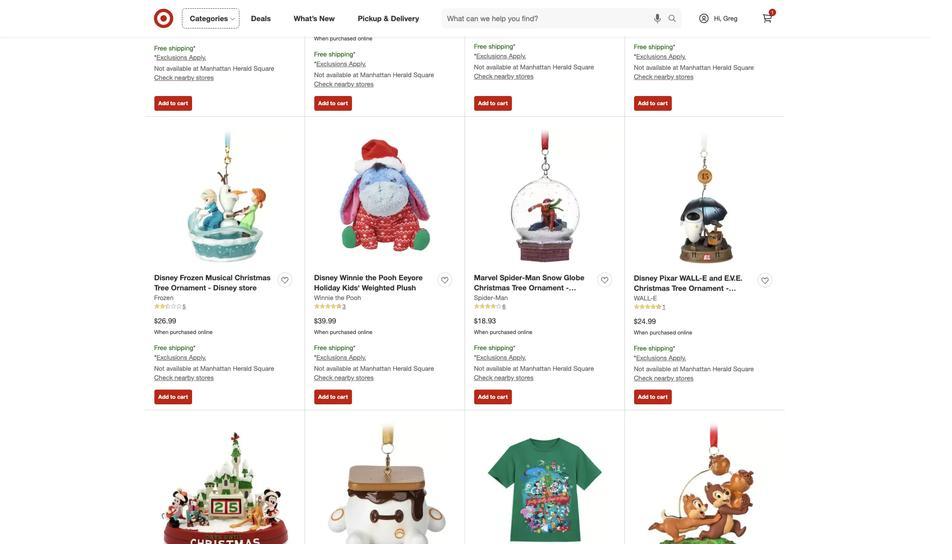 Task type: describe. For each thing, give the bounding box(es) containing it.
tree inside marvel spider-man snow globe christmas tree ornament - disney store
[[512, 283, 527, 293]]

search
[[664, 15, 686, 24]]

frozen link
[[154, 293, 174, 303]]

purchased down new
[[330, 35, 356, 42]]

what's
[[294, 14, 317, 23]]

greg
[[724, 14, 738, 22]]

- inside disney frozen musical christmas tree ornament - disney store
[[208, 283, 211, 293]]

1 vertical spatial 1 link
[[634, 303, 776, 311]]

when down minnie
[[474, 27, 489, 34]]

purchased down "mouse"
[[490, 27, 516, 34]]

5 link
[[154, 303, 296, 311]]

marvel
[[474, 273, 498, 282]]

tree inside disney pixar wall-e and e.v.e. christmas tree ornament - disney store
[[672, 284, 687, 293]]

deals link
[[243, 8, 282, 29]]

categories
[[190, 14, 228, 23]]

0 horizontal spatial man
[[496, 294, 508, 302]]

0 vertical spatial 1 link
[[758, 8, 778, 29]]

eeyore
[[399, 273, 423, 282]]

categories link
[[182, 8, 240, 29]]

online inside $26.99 when purchased online
[[198, 329, 213, 336]]

$39.99 when purchased online
[[314, 316, 373, 336]]

spider-man
[[474, 294, 508, 302]]

$14.99 when purchased online
[[154, 16, 213, 36]]

disney winnie the pooh eeyore holiday kids' weighted plush link
[[314, 272, 434, 293]]

$18.93
[[474, 316, 496, 326]]

$26.99 when purchased online
[[154, 316, 213, 336]]

minnie
[[474, 0, 493, 8]]

what's new link
[[286, 8, 346, 29]]

1 horizontal spatial $16.99 when purchased online
[[474, 15, 533, 34]]

disney frozen musical christmas tree ornament - disney store
[[154, 273, 271, 293]]

18
[[183, 3, 189, 10]]

man inside marvel spider-man snow globe christmas tree ornament - disney store
[[525, 273, 541, 282]]

e inside wall-e link
[[653, 294, 657, 302]]

2 $24.99 from the top
[[634, 317, 656, 326]]

weighted
[[362, 283, 395, 293]]

plush
[[397, 283, 416, 293]]

when down lilo
[[634, 28, 649, 35]]

pickup
[[358, 14, 382, 23]]

store inside marvel spider-man snow globe christmas tree ornament - disney store
[[500, 294, 518, 303]]

- inside marvel spider-man snow globe christmas tree ornament - disney store
[[566, 283, 569, 293]]

purchased inside $39.99 when purchased online
[[330, 329, 356, 336]]

6
[[503, 303, 506, 310]]

online inside $18.93 when purchased online
[[518, 329, 533, 336]]

spider- inside marvel spider-man snow globe christmas tree ornament - disney store
[[500, 273, 525, 282]]

18 link
[[154, 3, 296, 11]]

when down wall-e link
[[634, 329, 649, 336]]

when inside $26.99 when purchased online
[[154, 329, 169, 336]]

winnie the pooh
[[314, 294, 361, 302]]

musical
[[205, 273, 233, 282]]

1 vertical spatial wall-
[[634, 294, 653, 302]]

disney inside marvel spider-man snow globe christmas tree ornament - disney store
[[474, 294, 498, 303]]

1 vertical spatial the
[[335, 294, 344, 302]]

and
[[709, 273, 723, 283]]

purchased down wall-e link
[[650, 329, 676, 336]]

when inside '$14.99 when purchased online'
[[154, 29, 169, 36]]

1 $24.99 when purchased online from the top
[[634, 15, 693, 35]]

hi, greg
[[714, 14, 738, 22]]

0 horizontal spatial winnie
[[314, 294, 334, 302]]

$39.99
[[314, 316, 336, 326]]

what's new
[[294, 14, 335, 23]]

globe
[[564, 273, 585, 282]]

disney inside disney winnie the pooh eeyore holiday kids' weighted plush
[[314, 273, 338, 282]]

christmas inside marvel spider-man snow globe christmas tree ornament - disney store
[[474, 283, 510, 293]]

pickup & delivery
[[358, 14, 419, 23]]

lilo
[[634, 1, 644, 8]]

stitch
[[652, 1, 668, 8]]

1 $24.99 from the top
[[634, 15, 656, 25]]

holiday
[[314, 283, 340, 293]]

store inside disney pixar wall-e and e.v.e. christmas tree ornament - disney store
[[660, 294, 678, 304]]

wall-e link
[[634, 294, 657, 303]]

online inside '$14.99 when purchased online'
[[198, 29, 213, 36]]

marvel spider-man snow globe christmas tree ornament - disney store
[[474, 273, 585, 303]]

snow
[[543, 273, 562, 282]]

& for lilo
[[646, 1, 650, 8]]

when down what's new link
[[314, 35, 329, 42]]

$18.93 when purchased online
[[474, 316, 533, 336]]



Task type: vqa. For each thing, say whether or not it's contained in the screenshot.


Task type: locate. For each thing, give the bounding box(es) containing it.
disney frozen musical christmas tree ornament - disney store link
[[154, 272, 274, 293]]

disney pixar wall-e and e.v.e. christmas tree ornament - disney store image
[[634, 126, 776, 268], [634, 126, 776, 268]]

2 $24.99 when purchased online from the top
[[634, 317, 693, 336]]

0 vertical spatial the
[[365, 273, 377, 282]]

wall-e
[[634, 294, 657, 302]]

&
[[646, 1, 650, 8], [384, 14, 389, 23]]

0 vertical spatial winnie
[[340, 273, 363, 282]]

delivery
[[391, 14, 419, 23]]

2 horizontal spatial ornament
[[689, 284, 724, 293]]

boys' disney classics do christmas graphic short sleeve t-shirt - green - disney store image
[[474, 420, 616, 544], [474, 420, 616, 544]]

0 horizontal spatial the
[[335, 294, 344, 302]]

online inside $39.99 when purchased online
[[358, 329, 373, 336]]

add
[[158, 100, 169, 106], [318, 100, 329, 106], [478, 100, 489, 106], [638, 100, 649, 106], [158, 394, 169, 401], [318, 394, 329, 401], [478, 394, 489, 401], [638, 394, 649, 401]]

-
[[208, 283, 211, 293], [566, 283, 569, 293], [726, 284, 729, 293]]

1 horizontal spatial &
[[646, 1, 650, 8]]

man
[[525, 273, 541, 282], [496, 294, 508, 302]]

pickup & delivery link
[[350, 8, 431, 29]]

ornament down snow on the bottom of page
[[529, 283, 564, 293]]

disney pixar wall-e and e.v.e. christmas tree ornament - disney store
[[634, 273, 743, 304]]

- down musical at the left bottom
[[208, 283, 211, 293]]

1 horizontal spatial frozen
[[180, 273, 203, 282]]

3
[[343, 303, 346, 310]]

ornament down and
[[689, 284, 724, 293]]

christmas
[[235, 273, 271, 282], [474, 283, 510, 293], [634, 284, 670, 293]]

1 horizontal spatial winnie
[[340, 273, 363, 282]]

0 vertical spatial &
[[646, 1, 650, 8]]

$24.99 when purchased online
[[634, 15, 693, 35], [634, 317, 693, 336]]

0 horizontal spatial christmas
[[235, 273, 271, 282]]

the up the weighted
[[365, 273, 377, 282]]

0 vertical spatial $24.99 when purchased online
[[634, 15, 693, 35]]

0 vertical spatial e
[[703, 273, 707, 283]]

frozen
[[180, 273, 203, 282], [154, 294, 174, 302]]

spider-man link
[[474, 293, 508, 303]]

e
[[703, 273, 707, 283], [653, 294, 657, 302]]

1 down 'pixar'
[[663, 303, 666, 310]]

marvel spider-man snow globe christmas tree ornament - disney store link
[[474, 272, 594, 303]]

2 horizontal spatial -
[[726, 284, 729, 293]]

disney pixar wall-e and e.v.e. christmas tree ornament - disney store link
[[634, 273, 755, 304]]

1 horizontal spatial e
[[703, 273, 707, 283]]

1 vertical spatial &
[[384, 14, 389, 23]]

- down e.v.e.
[[726, 284, 729, 293]]

1 horizontal spatial man
[[525, 273, 541, 282]]

0 horizontal spatial $16.99
[[314, 23, 336, 32]]

0 horizontal spatial $16.99 when purchased online
[[314, 23, 373, 42]]

1 horizontal spatial wall-
[[680, 273, 703, 283]]

0 vertical spatial $24.99
[[634, 15, 656, 25]]

$24.99 down lilo & stitch link
[[634, 15, 656, 25]]

$24.99 when purchased online down wall-e link
[[634, 317, 693, 336]]

exclusions apply. link
[[476, 52, 526, 60], [636, 52, 686, 60], [157, 53, 206, 61], [316, 60, 366, 68], [157, 353, 206, 361], [316, 353, 366, 361], [476, 353, 526, 361], [636, 354, 686, 362]]

0 horizontal spatial wall-
[[634, 294, 653, 302]]

stores
[[516, 72, 534, 80], [676, 73, 694, 80], [196, 74, 214, 82], [356, 80, 374, 88], [196, 374, 214, 381], [356, 374, 374, 381], [516, 374, 534, 381], [676, 374, 694, 382]]

frozen inside disney frozen musical christmas tree ornament - disney store
[[180, 273, 203, 282]]

christmas right musical at the left bottom
[[235, 273, 271, 282]]

winnie down 'holiday'
[[314, 294, 334, 302]]

1 horizontal spatial -
[[566, 283, 569, 293]]

minnie mouse
[[474, 0, 515, 8]]

1 horizontal spatial spider-
[[500, 273, 525, 282]]

square
[[574, 63, 594, 71], [734, 63, 754, 71], [254, 65, 274, 72], [414, 71, 434, 79], [254, 364, 274, 372], [414, 364, 434, 372], [574, 364, 594, 372], [734, 365, 754, 373]]

lilo & stitch link
[[634, 0, 668, 9]]

0 horizontal spatial pooh
[[346, 294, 361, 302]]

spider- down the marvel
[[474, 294, 496, 302]]

1 vertical spatial 1
[[663, 303, 666, 310]]

spider-
[[500, 273, 525, 282], [474, 294, 496, 302]]

free
[[474, 42, 487, 50], [634, 43, 647, 51], [154, 44, 167, 52], [314, 50, 327, 58], [154, 344, 167, 352], [314, 344, 327, 352], [474, 344, 487, 352], [634, 344, 647, 352]]

ornament
[[171, 283, 206, 293], [529, 283, 564, 293], [689, 284, 724, 293]]

1 horizontal spatial christmas
[[474, 283, 510, 293]]

hi,
[[714, 14, 722, 22]]

christmas up spider-man
[[474, 283, 510, 293]]

$16.99 left pickup
[[314, 23, 336, 32]]

wall-
[[680, 273, 703, 283], [634, 294, 653, 302]]

the inside disney winnie the pooh eeyore holiday kids' weighted plush
[[365, 273, 377, 282]]

*
[[513, 42, 516, 50], [673, 43, 676, 51], [193, 44, 196, 52], [353, 50, 356, 58], [474, 52, 476, 60], [634, 52, 636, 60], [154, 53, 157, 61], [314, 60, 316, 68], [193, 344, 196, 352], [353, 344, 356, 352], [513, 344, 516, 352], [673, 344, 676, 352], [154, 353, 157, 361], [314, 353, 316, 361], [474, 353, 476, 361], [634, 354, 636, 362]]

What can we help you find? suggestions appear below search field
[[442, 8, 671, 29]]

new
[[319, 14, 335, 23]]

1 vertical spatial spider-
[[474, 294, 496, 302]]

ornament inside disney pixar wall-e and e.v.e. christmas tree ornament - disney store
[[689, 284, 724, 293]]

pooh down the kids' at the left of page
[[346, 294, 361, 302]]

0 vertical spatial man
[[525, 273, 541, 282]]

purchased down search
[[650, 28, 676, 35]]

$24.99 when purchased online down stitch
[[634, 15, 693, 35]]

winnie the pooh link
[[314, 293, 361, 303]]

mouse
[[495, 0, 515, 8]]

marvel spider-man snow globe christmas tree ornament - disney store image
[[474, 126, 616, 267], [474, 126, 616, 267]]

1 vertical spatial e
[[653, 294, 657, 302]]

exclusions
[[476, 52, 507, 60], [636, 52, 667, 60], [157, 53, 187, 61], [316, 60, 347, 68], [157, 353, 187, 361], [316, 353, 347, 361], [476, 353, 507, 361], [636, 354, 667, 362]]

the
[[365, 273, 377, 282], [335, 294, 344, 302]]

herald
[[553, 63, 572, 71], [713, 63, 732, 71], [233, 65, 252, 72], [393, 71, 412, 79], [233, 364, 252, 372], [393, 364, 412, 372], [553, 364, 572, 372], [713, 365, 732, 373]]

purchased down $14.99
[[170, 29, 196, 36]]

purchased inside $18.93 when purchased online
[[490, 329, 516, 336]]

ornament inside disney frozen musical christmas tree ornament - disney store
[[171, 283, 206, 293]]

when down $26.99
[[154, 329, 169, 336]]

1 link down and
[[634, 303, 776, 311]]

0 horizontal spatial -
[[208, 283, 211, 293]]

purchased inside '$14.99 when purchased online'
[[170, 29, 196, 36]]

store
[[239, 283, 257, 293], [500, 294, 518, 303], [660, 294, 678, 304]]

0 vertical spatial wall-
[[680, 273, 703, 283]]

1 horizontal spatial 1
[[772, 10, 774, 15]]

0 horizontal spatial 1
[[663, 303, 666, 310]]

online
[[518, 27, 533, 34], [678, 28, 693, 35], [198, 29, 213, 36], [358, 35, 373, 42], [198, 329, 213, 336], [358, 329, 373, 336], [518, 329, 533, 336], [678, 329, 693, 336]]

0 horizontal spatial &
[[384, 14, 389, 23]]

disney frozen musical christmas tree ornament - disney store image
[[154, 126, 296, 267], [154, 126, 296, 267]]

0 horizontal spatial tree
[[154, 283, 169, 293]]

0 horizontal spatial ornament
[[171, 283, 206, 293]]

wall- inside disney pixar wall-e and e.v.e. christmas tree ornament - disney store
[[680, 273, 703, 283]]

man left snow on the bottom of page
[[525, 273, 541, 282]]

kids'
[[342, 283, 360, 293]]

christmas inside disney pixar wall-e and e.v.e. christmas tree ornament - disney store
[[634, 284, 670, 293]]

winnie up the kids' at the left of page
[[340, 273, 363, 282]]

minnie mouse link
[[474, 0, 515, 9]]

$16.99
[[474, 15, 496, 24], [314, 23, 336, 32]]

purchased down $18.93
[[490, 329, 516, 336]]

free shipping * * exclusions apply. not available at manhattan herald square check nearby stores
[[474, 42, 594, 80], [634, 43, 754, 80], [154, 44, 274, 82], [314, 50, 434, 88], [154, 344, 274, 381], [314, 344, 434, 381], [474, 344, 594, 381], [634, 344, 754, 382]]

deals
[[251, 14, 271, 23]]

when
[[474, 27, 489, 34], [634, 28, 649, 35], [154, 29, 169, 36], [314, 35, 329, 42], [154, 329, 169, 336], [314, 329, 329, 336], [474, 329, 489, 336], [634, 329, 649, 336]]

not
[[474, 63, 485, 71], [634, 63, 645, 71], [154, 65, 165, 72], [314, 71, 325, 79], [154, 364, 165, 372], [314, 364, 325, 372], [474, 364, 485, 372], [634, 365, 645, 373]]

- down globe
[[566, 283, 569, 293]]

at
[[513, 63, 519, 71], [673, 63, 679, 71], [193, 65, 199, 72], [353, 71, 359, 79], [193, 364, 199, 372], [353, 364, 359, 372], [513, 364, 519, 372], [673, 365, 679, 373]]

0 horizontal spatial frozen
[[154, 294, 174, 302]]

5
[[183, 303, 186, 310]]

frozen up $26.99
[[154, 294, 174, 302]]

2 horizontal spatial store
[[660, 294, 678, 304]]

purchased down the $39.99
[[330, 329, 356, 336]]

1 horizontal spatial $16.99
[[474, 15, 496, 24]]

$26.99
[[154, 316, 176, 326]]

1 right the greg
[[772, 10, 774, 15]]

0 vertical spatial spider-
[[500, 273, 525, 282]]

0 horizontal spatial store
[[239, 283, 257, 293]]

nearby
[[495, 72, 514, 80], [655, 73, 674, 80], [175, 74, 194, 82], [335, 80, 354, 88], [175, 374, 194, 381], [335, 374, 354, 381], [495, 374, 514, 381], [655, 374, 674, 382]]

disney winnie the pooh eeyore holiday kids' weighted plush
[[314, 273, 423, 293]]

7.5" disney mickey mouse & friends magic castle 'days until christmas' countdown sign - disney store image
[[154, 420, 296, 544], [154, 420, 296, 544]]

$24.99 down wall-e link
[[634, 317, 656, 326]]

check nearby stores button
[[474, 72, 534, 81], [634, 72, 694, 81], [154, 73, 214, 82], [314, 80, 374, 89], [154, 373, 214, 382], [314, 373, 374, 382], [474, 373, 534, 382], [634, 374, 694, 383]]

available
[[486, 63, 511, 71], [646, 63, 671, 71], [166, 65, 191, 72], [326, 71, 351, 79], [166, 364, 191, 372], [326, 364, 351, 372], [486, 364, 511, 372], [646, 365, 671, 373]]

frozen left musical at the left bottom
[[180, 273, 203, 282]]

1 vertical spatial $24.99
[[634, 317, 656, 326]]

0 horizontal spatial spider-
[[474, 294, 496, 302]]

when down $18.93
[[474, 329, 489, 336]]

apply.
[[509, 52, 526, 60], [669, 52, 686, 60], [189, 53, 206, 61], [349, 60, 366, 68], [189, 353, 206, 361], [349, 353, 366, 361], [509, 353, 526, 361], [669, 354, 686, 362]]

christmas inside disney frozen musical christmas tree ornament - disney store
[[235, 273, 271, 282]]

add to cart
[[158, 100, 188, 106], [318, 100, 348, 106], [478, 100, 508, 106], [638, 100, 668, 106], [158, 394, 188, 401], [318, 394, 348, 401], [478, 394, 508, 401], [638, 394, 668, 401]]

& right pickup
[[384, 14, 389, 23]]

0 vertical spatial 1
[[772, 10, 774, 15]]

disney
[[154, 273, 178, 282], [314, 273, 338, 282], [634, 273, 658, 283], [213, 283, 237, 293], [474, 294, 498, 303], [634, 294, 658, 304]]

tree
[[154, 283, 169, 293], [512, 283, 527, 293], [672, 284, 687, 293]]

purchased
[[490, 27, 516, 34], [650, 28, 676, 35], [170, 29, 196, 36], [330, 35, 356, 42], [170, 329, 196, 336], [330, 329, 356, 336], [490, 329, 516, 336], [650, 329, 676, 336]]

0 vertical spatial frozen
[[180, 273, 203, 282]]

& for pickup
[[384, 14, 389, 23]]

purchased down $26.99
[[170, 329, 196, 336]]

1 vertical spatial man
[[496, 294, 508, 302]]

search button
[[664, 8, 686, 30]]

when down $14.99
[[154, 29, 169, 36]]

1 horizontal spatial the
[[365, 273, 377, 282]]

pooh inside disney winnie the pooh eeyore holiday kids' weighted plush
[[379, 273, 397, 282]]

disney chip 'n dale christmas tree ornament - disney store image
[[634, 420, 776, 544], [634, 420, 776, 544]]

manhattan
[[520, 63, 551, 71], [680, 63, 711, 71], [200, 65, 231, 72], [360, 71, 391, 79], [200, 364, 231, 372], [360, 364, 391, 372], [520, 364, 551, 372], [680, 365, 711, 373]]

1
[[772, 10, 774, 15], [663, 303, 666, 310]]

ornament inside marvel spider-man snow globe christmas tree ornament - disney store
[[529, 283, 564, 293]]

disney winnie the pooh eeyore holiday kids' weighted plush image
[[314, 126, 456, 267], [314, 126, 456, 267]]

when inside $39.99 when purchased online
[[314, 329, 329, 336]]

cart
[[177, 100, 188, 106], [337, 100, 348, 106], [497, 100, 508, 106], [657, 100, 668, 106], [177, 394, 188, 401], [337, 394, 348, 401], [497, 394, 508, 401], [657, 394, 668, 401]]

to
[[170, 100, 176, 106], [330, 100, 336, 106], [490, 100, 496, 106], [650, 100, 656, 106], [170, 394, 176, 401], [330, 394, 336, 401], [490, 394, 496, 401], [650, 394, 656, 401]]

store inside disney frozen musical christmas tree ornament - disney store
[[239, 283, 257, 293]]

pooh
[[379, 273, 397, 282], [346, 294, 361, 302]]

0 horizontal spatial e
[[653, 294, 657, 302]]

winnie
[[340, 273, 363, 282], [314, 294, 334, 302]]

$16.99 when purchased online
[[474, 15, 533, 34], [314, 23, 373, 42]]

1 vertical spatial pooh
[[346, 294, 361, 302]]

3 link
[[314, 303, 456, 311]]

1 horizontal spatial tree
[[512, 283, 527, 293]]

1 vertical spatial frozen
[[154, 294, 174, 302]]

e inside disney pixar wall-e and e.v.e. christmas tree ornament - disney store
[[703, 273, 707, 283]]

$14.99
[[154, 16, 176, 26]]

1 vertical spatial $24.99 when purchased online
[[634, 317, 693, 336]]

1 link right the greg
[[758, 8, 778, 29]]

when inside $18.93 when purchased online
[[474, 329, 489, 336]]

e.v.e.
[[725, 273, 743, 283]]

tree inside disney frozen musical christmas tree ornament - disney store
[[154, 283, 169, 293]]

2 horizontal spatial christmas
[[634, 284, 670, 293]]

purchased inside $26.99 when purchased online
[[170, 329, 196, 336]]

lilo & stitch
[[634, 1, 668, 8]]

man up 6
[[496, 294, 508, 302]]

1 vertical spatial winnie
[[314, 294, 334, 302]]

pooh up the weighted
[[379, 273, 397, 282]]

winnie inside disney winnie the pooh eeyore holiday kids' weighted plush
[[340, 273, 363, 282]]

ornament up 5
[[171, 283, 206, 293]]

& right lilo
[[646, 1, 650, 8]]

6 link
[[474, 303, 616, 311]]

when down the $39.99
[[314, 329, 329, 336]]

christmas up wall-e
[[634, 284, 670, 293]]

the up 3
[[335, 294, 344, 302]]

2 horizontal spatial tree
[[672, 284, 687, 293]]

add to cart button
[[154, 96, 192, 111], [314, 96, 352, 111], [474, 96, 512, 111], [634, 96, 672, 111], [154, 390, 192, 405], [314, 390, 352, 405], [474, 390, 512, 405], [634, 390, 672, 405]]

1 horizontal spatial store
[[500, 294, 518, 303]]

1 horizontal spatial pooh
[[379, 273, 397, 282]]

0 vertical spatial pooh
[[379, 273, 397, 282]]

check
[[474, 72, 493, 80], [634, 73, 653, 80], [154, 74, 173, 82], [314, 80, 333, 88], [154, 374, 173, 381], [314, 374, 333, 381], [474, 374, 493, 381], [634, 374, 653, 382]]

1 horizontal spatial ornament
[[529, 283, 564, 293]]

pixar
[[660, 273, 678, 283]]

disney munchlings baked treats baymax s'more christmas tree ornament - disney store image
[[314, 420, 456, 544], [314, 420, 456, 544]]

$16.99 down minnie
[[474, 15, 496, 24]]

spider- right the marvel
[[500, 273, 525, 282]]

- inside disney pixar wall-e and e.v.e. christmas tree ornament - disney store
[[726, 284, 729, 293]]



